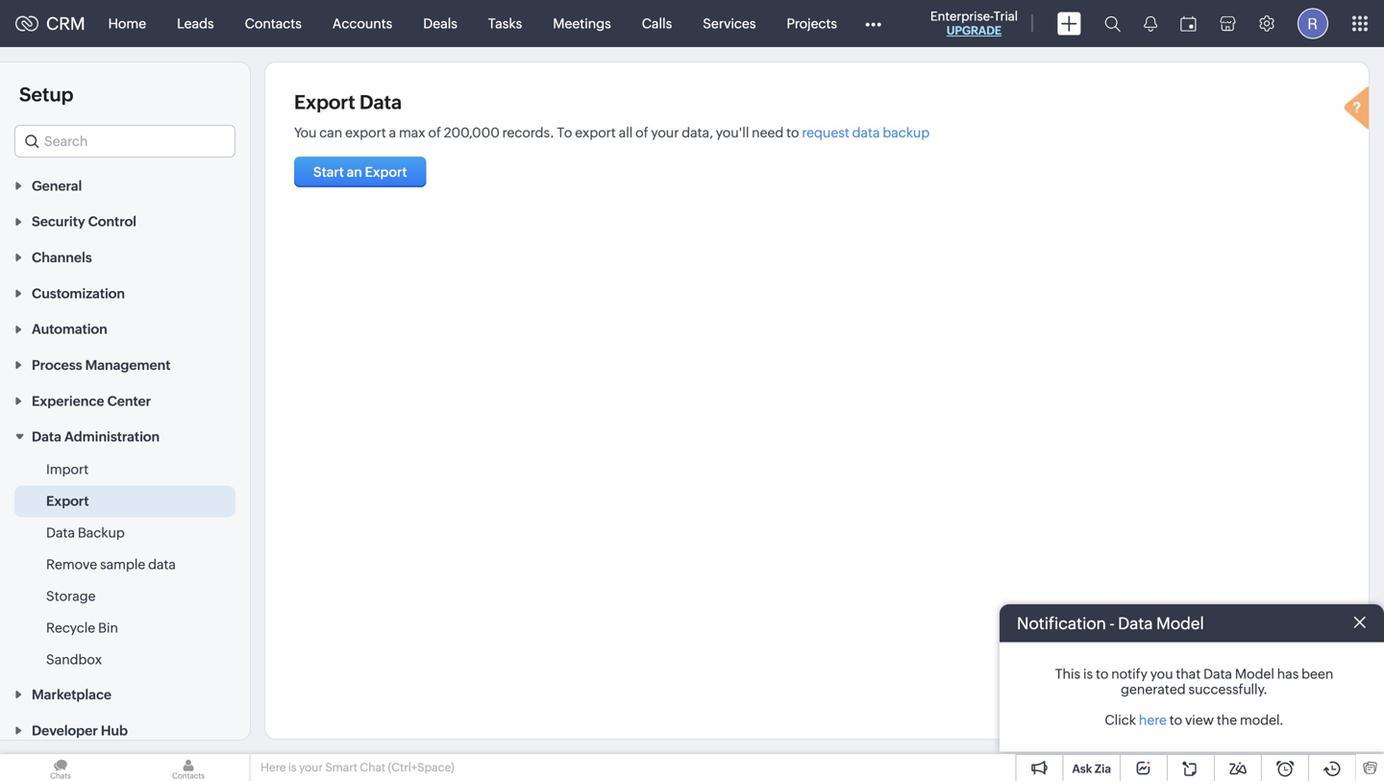 Task type: vqa. For each thing, say whether or not it's contained in the screenshot.
Export
yes



Task type: locate. For each thing, give the bounding box(es) containing it.
0 horizontal spatial data
[[148, 558, 176, 573]]

to for click here to view the model.
[[1170, 713, 1183, 729]]

data
[[853, 125, 880, 140], [148, 558, 176, 573]]

deals link
[[408, 0, 473, 47]]

0 horizontal spatial to
[[787, 125, 800, 140]]

to inside this is to notify you that data model has been generated successfully.
[[1096, 667, 1109, 682]]

data administration
[[32, 430, 160, 445]]

successfully.
[[1189, 682, 1268, 698]]

to
[[787, 125, 800, 140], [1096, 667, 1109, 682], [1170, 713, 1183, 729]]

here
[[1140, 713, 1167, 729]]

contacts link
[[229, 0, 317, 47]]

start an export button
[[294, 157, 427, 188]]

this is to notify you that data model has been generated successfully.
[[1056, 667, 1334, 698]]

0 horizontal spatial your
[[299, 762, 323, 775]]

sandbox
[[46, 653, 102, 668]]

profile image
[[1298, 8, 1329, 39]]

request
[[802, 125, 850, 140]]

chat
[[360, 762, 386, 775]]

0 horizontal spatial of
[[428, 125, 441, 140]]

export up can
[[294, 91, 355, 113]]

click
[[1105, 713, 1137, 729]]

enterprise-
[[931, 9, 994, 24]]

is inside this is to notify you that data model has been generated successfully.
[[1084, 667, 1094, 682]]

0 vertical spatial is
[[1084, 667, 1094, 682]]

data administration region
[[0, 455, 250, 677]]

here is your smart chat (ctrl+space)
[[261, 762, 455, 775]]

0 vertical spatial export
[[294, 91, 355, 113]]

create menu element
[[1046, 0, 1094, 47]]

1 horizontal spatial is
[[1084, 667, 1094, 682]]

of right all
[[636, 125, 649, 140]]

0 horizontal spatial export
[[345, 125, 386, 140]]

of
[[428, 125, 441, 140], [636, 125, 649, 140]]

2 vertical spatial export
[[46, 494, 89, 509]]

is right here
[[288, 762, 297, 775]]

search image
[[1105, 15, 1121, 32]]

1 vertical spatial export
[[365, 164, 407, 180]]

your left data,
[[651, 125, 679, 140]]

projects link
[[772, 0, 853, 47]]

leads link
[[162, 0, 229, 47]]

trial
[[994, 9, 1018, 24]]

export for export
[[46, 494, 89, 509]]

search element
[[1094, 0, 1133, 47]]

1 horizontal spatial data
[[853, 125, 880, 140]]

1 horizontal spatial model
[[1236, 667, 1275, 682]]

data inside this is to notify you that data model has been generated successfully.
[[1204, 667, 1233, 682]]

export right an
[[365, 164, 407, 180]]

all
[[619, 125, 633, 140]]

has
[[1278, 667, 1300, 682]]

export inside data administration region
[[46, 494, 89, 509]]

meetings link
[[538, 0, 627, 47]]

of right max
[[428, 125, 441, 140]]

security control button
[[0, 203, 250, 239]]

export link
[[46, 492, 89, 511]]

0 vertical spatial model
[[1157, 615, 1205, 633]]

accounts link
[[317, 0, 408, 47]]

2 horizontal spatial export
[[365, 164, 407, 180]]

1 vertical spatial is
[[288, 762, 297, 775]]

1 horizontal spatial export
[[294, 91, 355, 113]]

1 vertical spatial to
[[1096, 667, 1109, 682]]

export data
[[294, 91, 402, 113]]

to right need
[[787, 125, 800, 140]]

sample
[[100, 558, 145, 573]]

1 of from the left
[[428, 125, 441, 140]]

1 vertical spatial data
[[148, 558, 176, 573]]

ask zia
[[1073, 763, 1112, 776]]

is
[[1084, 667, 1094, 682], [288, 762, 297, 775]]

an
[[347, 164, 362, 180]]

contacts image
[[128, 755, 249, 782]]

None field
[[14, 125, 236, 158]]

process
[[32, 358, 82, 373]]

model up that
[[1157, 615, 1205, 633]]

notification - data model
[[1018, 615, 1205, 633]]

generated
[[1122, 682, 1186, 698]]

accounts
[[333, 16, 393, 31]]

can
[[320, 125, 343, 140]]

is for here
[[288, 762, 297, 775]]

general button
[[0, 167, 250, 203]]

data administration button
[[0, 419, 250, 455]]

to left notify
[[1096, 667, 1109, 682]]

0 horizontal spatial is
[[288, 762, 297, 775]]

you
[[294, 125, 317, 140]]

signals element
[[1133, 0, 1169, 47]]

data inside region
[[148, 558, 176, 573]]

tasks
[[488, 16, 523, 31]]

2 horizontal spatial to
[[1170, 713, 1183, 729]]

1 horizontal spatial of
[[636, 125, 649, 140]]

export down import link
[[46, 494, 89, 509]]

data down export link
[[46, 526, 75, 541]]

data right -
[[1119, 615, 1154, 633]]

customization button
[[0, 275, 250, 311]]

process management button
[[0, 347, 250, 383]]

import link
[[46, 460, 89, 480]]

data right that
[[1204, 667, 1233, 682]]

crm
[[46, 14, 85, 33]]

recycle
[[46, 621, 95, 636]]

experience
[[32, 394, 104, 409]]

-
[[1110, 615, 1115, 633]]

start
[[314, 164, 344, 180]]

2 vertical spatial to
[[1170, 713, 1183, 729]]

notify
[[1112, 667, 1148, 682]]

signals image
[[1144, 15, 1158, 32]]

home
[[108, 16, 146, 31]]

model
[[1157, 615, 1205, 633], [1236, 667, 1275, 682]]

crm link
[[15, 14, 85, 33]]

to
[[557, 125, 573, 140]]

here
[[261, 762, 286, 775]]

0 vertical spatial your
[[651, 125, 679, 140]]

data right the sample
[[148, 558, 176, 573]]

enterprise-trial upgrade
[[931, 9, 1018, 37]]

security
[[32, 214, 85, 230]]

calls link
[[627, 0, 688, 47]]

is right this
[[1084, 667, 1094, 682]]

profile element
[[1287, 0, 1341, 47]]

0 horizontal spatial export
[[46, 494, 89, 509]]

1 horizontal spatial to
[[1096, 667, 1109, 682]]

export inside start an export button
[[365, 164, 407, 180]]

1 horizontal spatial export
[[575, 125, 616, 140]]

export left all
[[575, 125, 616, 140]]

home link
[[93, 0, 162, 47]]

to right here "link"
[[1170, 713, 1183, 729]]

data left backup
[[853, 125, 880, 140]]

the
[[1217, 713, 1238, 729]]

administration
[[64, 430, 160, 445]]

automation
[[32, 322, 107, 337]]

hub
[[101, 724, 128, 739]]

backup
[[78, 526, 125, 541]]

channels
[[32, 250, 92, 265]]

experience center button
[[0, 383, 250, 419]]

to for this is to notify you that data model has been generated successfully.
[[1096, 667, 1109, 682]]

1 vertical spatial model
[[1236, 667, 1275, 682]]

0 vertical spatial to
[[787, 125, 800, 140]]

model left has
[[1236, 667, 1275, 682]]

that
[[1177, 667, 1201, 682]]

your left smart
[[299, 762, 323, 775]]

sandbox link
[[46, 651, 102, 670]]

upgrade
[[947, 24, 1002, 37]]

export left a
[[345, 125, 386, 140]]

data up import link
[[32, 430, 61, 445]]

1 horizontal spatial your
[[651, 125, 679, 140]]

1 vertical spatial your
[[299, 762, 323, 775]]



Task type: describe. For each thing, give the bounding box(es) containing it.
chats image
[[0, 755, 121, 782]]

contacts
[[245, 16, 302, 31]]

backup
[[883, 125, 930, 140]]

storage
[[46, 589, 96, 605]]

data inside region
[[46, 526, 75, 541]]

0 vertical spatial data
[[853, 125, 880, 140]]

experience center
[[32, 394, 151, 409]]

1 export from the left
[[345, 125, 386, 140]]

been
[[1302, 667, 1334, 682]]

data,
[[682, 125, 714, 140]]

services link
[[688, 0, 772, 47]]

data backup
[[46, 526, 125, 541]]

recycle bin
[[46, 621, 118, 636]]

200,000
[[444, 125, 500, 140]]

services
[[703, 16, 756, 31]]

view
[[1186, 713, 1215, 729]]

meetings
[[553, 16, 611, 31]]

create menu image
[[1058, 12, 1082, 35]]

request data backup link
[[802, 125, 930, 140]]

control
[[88, 214, 137, 230]]

start an export
[[314, 164, 407, 180]]

records.
[[503, 125, 555, 140]]

zia
[[1095, 763, 1112, 776]]

0 horizontal spatial model
[[1157, 615, 1205, 633]]

process management
[[32, 358, 171, 373]]

you'll
[[716, 125, 750, 140]]

you
[[1151, 667, 1174, 682]]

deals
[[423, 16, 458, 31]]

is for this
[[1084, 667, 1094, 682]]

export for export data
[[294, 91, 355, 113]]

security control
[[32, 214, 137, 230]]

data inside dropdown button
[[32, 430, 61, 445]]

model.
[[1241, 713, 1284, 729]]

bin
[[98, 621, 118, 636]]

projects
[[787, 16, 838, 31]]

setup
[[19, 84, 74, 106]]

remove sample data link
[[46, 556, 176, 575]]

data up a
[[360, 91, 402, 113]]

remove
[[46, 558, 97, 573]]

you can export a max of 200,000 records. to export all of your data, you'll need to request data backup
[[294, 125, 930, 140]]

developer hub
[[32, 724, 128, 739]]

automation button
[[0, 311, 250, 347]]

2 export from the left
[[575, 125, 616, 140]]

center
[[107, 394, 151, 409]]

calls
[[642, 16, 672, 31]]

marketplace button
[[0, 677, 250, 713]]

a
[[389, 125, 396, 140]]

tasks link
[[473, 0, 538, 47]]

recycle bin link
[[46, 619, 118, 638]]

Search text field
[[15, 126, 235, 157]]

notification
[[1018, 615, 1107, 633]]

logo image
[[15, 16, 38, 31]]

model inside this is to notify you that data model has been generated successfully.
[[1236, 667, 1275, 682]]

max
[[399, 125, 426, 140]]

channels button
[[0, 239, 250, 275]]

need
[[752, 125, 784, 140]]

data backup link
[[46, 524, 125, 543]]

developer hub button
[[0, 713, 250, 749]]

general
[[32, 178, 82, 194]]

storage link
[[46, 587, 96, 607]]

developer
[[32, 724, 98, 739]]

customization
[[32, 286, 125, 301]]

smart
[[325, 762, 358, 775]]

(ctrl+space)
[[388, 762, 455, 775]]

calendar image
[[1181, 16, 1197, 31]]

help image
[[1341, 84, 1379, 136]]

Other Modules field
[[853, 8, 894, 39]]

remove sample data
[[46, 558, 176, 573]]

leads
[[177, 16, 214, 31]]

2 of from the left
[[636, 125, 649, 140]]

import
[[46, 462, 89, 478]]

ask
[[1073, 763, 1093, 776]]

here link
[[1140, 713, 1167, 729]]



